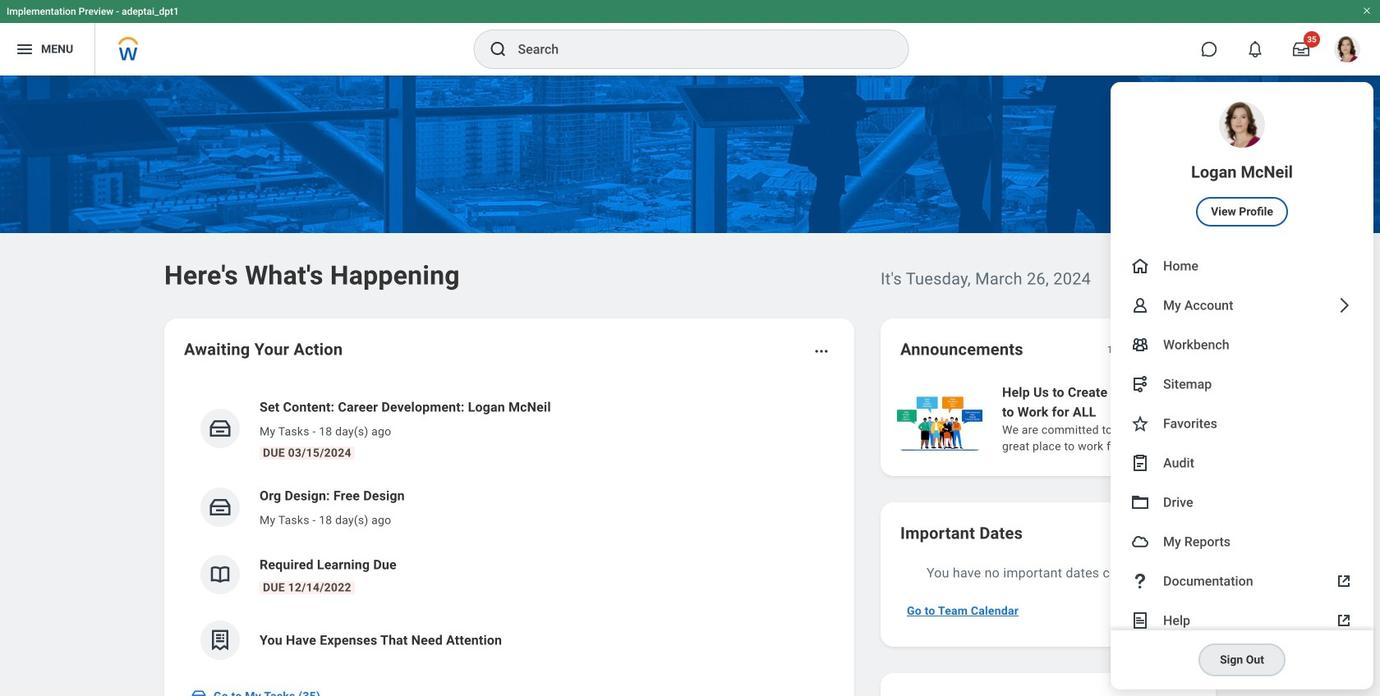 Task type: locate. For each thing, give the bounding box(es) containing it.
ext link image for question icon
[[1334, 572, 1354, 592]]

chevron right small image
[[1175, 342, 1191, 358]]

1 ext link image from the top
[[1334, 572, 1354, 592]]

book open image
[[208, 563, 233, 587]]

2 ext link image from the top
[[1334, 611, 1354, 631]]

menu
[[1111, 82, 1374, 690]]

1 vertical spatial inbox image
[[208, 495, 233, 520]]

avatar image
[[1130, 532, 1150, 552]]

list
[[894, 381, 1380, 457], [184, 384, 835, 674]]

star image
[[1130, 414, 1150, 434]]

search image
[[488, 39, 508, 59]]

0 vertical spatial ext link image
[[1334, 572, 1354, 592]]

2 vertical spatial inbox image
[[191, 688, 207, 697]]

main content
[[0, 76, 1380, 697]]

chevron left small image
[[1145, 342, 1162, 358]]

contact card matrix manager image
[[1130, 335, 1150, 355]]

banner
[[0, 0, 1380, 690]]

user image
[[1130, 296, 1150, 315]]

status
[[1107, 343, 1134, 357]]

1 vertical spatial ext link image
[[1334, 611, 1354, 631]]

8 menu item from the top
[[1111, 483, 1374, 523]]

notifications large image
[[1247, 41, 1264, 58]]

3 menu item from the top
[[1111, 286, 1374, 325]]

10 menu item from the top
[[1111, 562, 1374, 601]]

11 menu item from the top
[[1111, 601, 1374, 641]]

inbox image
[[208, 417, 233, 441], [208, 495, 233, 520], [191, 688, 207, 697]]

inbox large image
[[1293, 41, 1310, 58]]

ext link image
[[1334, 572, 1354, 592], [1334, 611, 1354, 631]]

5 menu item from the top
[[1111, 365, 1374, 404]]

menu item
[[1111, 82, 1374, 246], [1111, 246, 1374, 286], [1111, 286, 1374, 325], [1111, 325, 1374, 365], [1111, 365, 1374, 404], [1111, 404, 1374, 444], [1111, 444, 1374, 483], [1111, 483, 1374, 523], [1111, 523, 1374, 562], [1111, 562, 1374, 601], [1111, 601, 1374, 641], [1111, 631, 1374, 690]]

0 vertical spatial inbox image
[[208, 417, 233, 441]]



Task type: describe. For each thing, give the bounding box(es) containing it.
ext link image for document icon
[[1334, 611, 1354, 631]]

7 menu item from the top
[[1111, 444, 1374, 483]]

0 horizontal spatial list
[[184, 384, 835, 674]]

question image
[[1130, 572, 1150, 592]]

4 menu item from the top
[[1111, 325, 1374, 365]]

12 menu item from the top
[[1111, 631, 1374, 690]]

related actions image
[[813, 343, 830, 360]]

endpoints image
[[1130, 375, 1150, 394]]

1 horizontal spatial list
[[894, 381, 1380, 457]]

6 menu item from the top
[[1111, 404, 1374, 444]]

justify image
[[15, 39, 35, 59]]

9 menu item from the top
[[1111, 523, 1374, 562]]

dashboard expenses image
[[208, 629, 233, 653]]

chevron right image
[[1334, 296, 1354, 315]]

paste image
[[1130, 454, 1150, 473]]

logan mcneil image
[[1334, 36, 1361, 62]]

home image
[[1130, 256, 1150, 276]]

1 menu item from the top
[[1111, 82, 1374, 246]]

Search Workday  search field
[[518, 31, 875, 67]]

document image
[[1130, 611, 1150, 631]]

folder open image
[[1130, 493, 1150, 513]]

close environment banner image
[[1362, 6, 1372, 16]]

2 menu item from the top
[[1111, 246, 1374, 286]]



Task type: vqa. For each thing, say whether or not it's contained in the screenshot.
Days for Emergency
no



